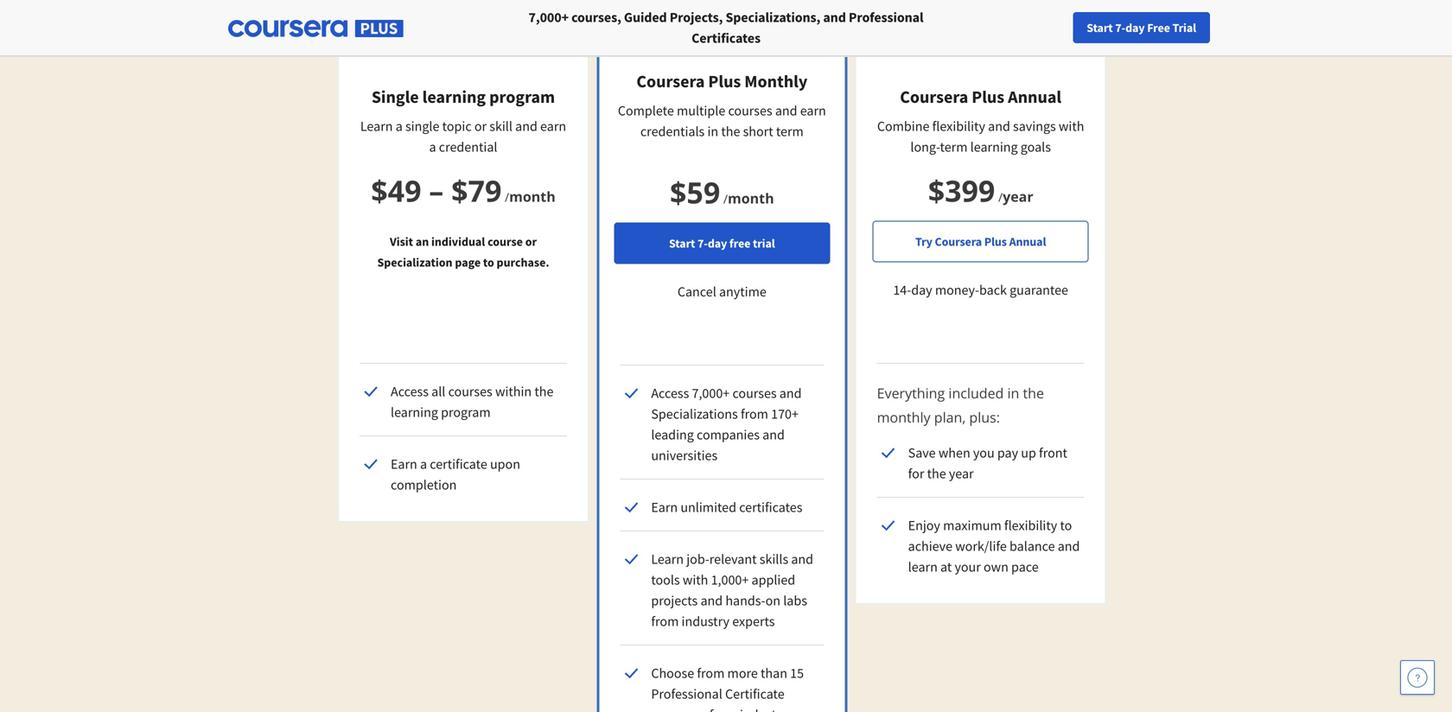 Task type: describe. For each thing, give the bounding box(es) containing it.
1,000+
[[711, 572, 749, 589]]

enjoy
[[908, 517, 941, 534]]

most
[[692, 26, 714, 40]]

tools
[[651, 572, 680, 589]]

new
[[1134, 20, 1157, 35]]

credential
[[439, 138, 498, 156]]

learning inside combine flexibility and savings with long-term learning goals
[[971, 138, 1018, 156]]

page
[[455, 255, 481, 270]]

projects,
[[670, 9, 723, 26]]

unlimited
[[681, 499, 737, 516]]

term inside complete multiple courses and earn credentials in the short term
[[776, 123, 804, 140]]

within
[[495, 383, 532, 400]]

skill
[[490, 118, 513, 135]]

earn unlimited certificates
[[651, 499, 803, 516]]

and up 170+
[[780, 385, 802, 402]]

to inside 'visit an individual course or specialization page to purchase.'
[[483, 255, 494, 270]]

single
[[372, 86, 419, 108]]

back
[[980, 281, 1007, 299]]

a for certificate
[[420, 456, 427, 473]]

14-
[[894, 281, 912, 299]]

professional inside 7,000+ courses, guided projects, specializations, and professional certificates
[[849, 9, 924, 26]]

specializations
[[651, 406, 738, 423]]

learning inside access all courses within the learning program
[[391, 404, 438, 421]]

–
[[429, 170, 444, 211]]

learn for learn job-relevant skills and tools with 1,000+ applied projects and hands-on labs from industry experts
[[651, 551, 684, 568]]

most popular
[[692, 26, 752, 40]]

from left the more
[[697, 665, 725, 682]]

try
[[916, 234, 933, 249]]

industry
[[682, 613, 730, 630]]

projects
[[651, 592, 698, 610]]

coursera for $59
[[637, 70, 705, 92]]

combine
[[878, 118, 930, 135]]

choose
[[651, 665, 694, 682]]

complete multiple courses and earn credentials in the short term
[[618, 102, 826, 140]]

and inside enjoy maximum flexibility to achieve work/life balance and learn at your own pace
[[1058, 538, 1080, 555]]

day for free
[[708, 236, 727, 251]]

purchase.
[[497, 255, 550, 270]]

cancel
[[678, 283, 717, 300]]

money-
[[935, 281, 980, 299]]

and up industry at the bottom of page
[[701, 592, 723, 610]]

term inside combine flexibility and savings with long-term learning goals
[[940, 138, 968, 156]]

and down 170+
[[763, 426, 785, 444]]

learn a single topic or skill and earn a credential
[[360, 118, 566, 156]]

start 7-day free trial
[[1087, 20, 1197, 35]]

hands-
[[726, 592, 766, 610]]

program inside access all courses within the learning program
[[441, 404, 491, 421]]

visit
[[390, 234, 413, 249]]

choose from more than 15 professional certificate programs from indust
[[651, 665, 804, 712]]

goals
[[1021, 138, 1051, 156]]

courses for all
[[448, 383, 493, 400]]

learn job-relevant skills and tools with 1,000+ applied projects and hands-on labs from industry experts
[[651, 551, 814, 630]]

with inside learn job-relevant skills and tools with 1,000+ applied projects and hands-on labs from industry experts
[[683, 572, 708, 589]]

from down certificate at the bottom of page
[[710, 706, 737, 712]]

up
[[1021, 444, 1037, 462]]

7- for free
[[698, 236, 708, 251]]

find your new career
[[1084, 20, 1192, 35]]

when
[[939, 444, 971, 462]]

achieve
[[908, 538, 953, 555]]

at
[[941, 559, 952, 576]]

free
[[730, 236, 751, 251]]

$59 / month
[[670, 172, 774, 212]]

access for access all courses within the learning program
[[391, 383, 429, 400]]

save
[[908, 444, 936, 462]]

and inside learn a single topic or skill and earn a credential
[[515, 118, 538, 135]]

certificate
[[725, 686, 785, 703]]

topic
[[442, 118, 472, 135]]

170+
[[771, 406, 799, 423]]

cancel anytime
[[678, 283, 767, 300]]

flexibility inside combine flexibility and savings with long-term learning goals
[[933, 118, 986, 135]]

start 7-day free trial button
[[1073, 12, 1211, 43]]

day for free
[[1126, 20, 1145, 35]]

/ for $59
[[724, 191, 728, 207]]

plus for $59
[[709, 70, 741, 92]]

access for access 7,000+ courses and specializations from 170+ leading companies and universities
[[651, 385, 689, 402]]

long-
[[911, 138, 940, 156]]

access 7,000+ courses and specializations from 170+ leading companies and universities
[[651, 385, 802, 464]]

popular
[[716, 26, 752, 40]]

companies
[[697, 426, 760, 444]]

the inside complete multiple courses and earn credentials in the short term
[[721, 123, 741, 140]]

find
[[1084, 20, 1106, 35]]

$49 – $79 / month
[[371, 170, 556, 211]]

earn for $59
[[651, 499, 678, 516]]

completion
[[391, 476, 457, 494]]

certificates
[[692, 29, 761, 47]]

on
[[766, 592, 781, 610]]

from inside access 7,000+ courses and specializations from 170+ leading companies and universities
[[741, 406, 769, 423]]

earn a certificate upon completion
[[391, 456, 521, 494]]

or for topic
[[475, 118, 487, 135]]

pay
[[998, 444, 1019, 462]]

relevant
[[710, 551, 757, 568]]

guarantee
[[1010, 281, 1069, 299]]

7,000+ inside 7,000+ courses, guided projects, specializations, and professional certificates
[[529, 9, 569, 26]]

everything included in the monthly plan, plus:
[[877, 384, 1044, 427]]

0 vertical spatial program
[[489, 86, 555, 108]]

try coursera plus annual button
[[873, 221, 1089, 262]]

find your new career link
[[1075, 17, 1201, 39]]

universities
[[651, 447, 718, 464]]

$79
[[451, 170, 502, 211]]

anytime
[[719, 283, 767, 300]]

more
[[728, 665, 758, 682]]

$399
[[928, 170, 996, 211]]



Task type: locate. For each thing, give the bounding box(es) containing it.
1 vertical spatial flexibility
[[1005, 517, 1058, 534]]

0 vertical spatial flexibility
[[933, 118, 986, 135]]

0 horizontal spatial /
[[505, 189, 509, 205]]

or up purchase. on the left top of the page
[[525, 234, 537, 249]]

annual up guarantee
[[1010, 234, 1047, 249]]

flexibility up balance at the bottom of page
[[1005, 517, 1058, 534]]

applied
[[752, 572, 796, 589]]

earn left unlimited
[[651, 499, 678, 516]]

1 horizontal spatial professional
[[849, 9, 924, 26]]

/
[[505, 189, 509, 205], [999, 189, 1003, 205], [724, 191, 728, 207]]

plus:
[[970, 408, 1000, 427]]

annual up savings
[[1008, 86, 1062, 108]]

credentials
[[641, 123, 705, 140]]

0 horizontal spatial earn
[[540, 118, 566, 135]]

the left short
[[721, 123, 741, 140]]

everything
[[877, 384, 945, 403]]

0 vertical spatial day
[[1126, 20, 1145, 35]]

flexibility inside enjoy maximum flexibility to achieve work/life balance and learn at your own pace
[[1005, 517, 1058, 534]]

combine flexibility and savings with long-term learning goals
[[878, 118, 1085, 156]]

1 vertical spatial 7-
[[698, 236, 708, 251]]

1 vertical spatial with
[[683, 572, 708, 589]]

job-
[[687, 551, 710, 568]]

earn inside earn a certificate upon completion
[[391, 456, 417, 473]]

an
[[416, 234, 429, 249]]

0 horizontal spatial flexibility
[[933, 118, 986, 135]]

savings
[[1013, 118, 1056, 135]]

and inside combine flexibility and savings with long-term learning goals
[[988, 118, 1011, 135]]

the inside save  when you pay up front for the year
[[927, 465, 947, 482]]

2 horizontal spatial a
[[429, 138, 436, 156]]

earn down monthly
[[800, 102, 826, 119]]

learn inside learn job-relevant skills and tools with 1,000+ applied projects and hands-on labs from industry experts
[[651, 551, 684, 568]]

$59
[[670, 172, 720, 212]]

help center image
[[1408, 668, 1428, 688]]

and right balance at the bottom of page
[[1058, 538, 1080, 555]]

0 vertical spatial a
[[396, 118, 403, 135]]

1 horizontal spatial year
[[1003, 187, 1034, 206]]

included
[[949, 384, 1004, 403]]

your right the at
[[955, 559, 981, 576]]

7- for free
[[1116, 20, 1126, 35]]

the inside access all courses within the learning program
[[535, 383, 554, 400]]

1 horizontal spatial month
[[728, 189, 774, 208]]

month up the course
[[509, 187, 556, 206]]

0 horizontal spatial a
[[396, 118, 403, 135]]

save  when you pay up front for the year
[[908, 444, 1068, 482]]

0 vertical spatial 7-
[[1116, 20, 1126, 35]]

to down front on the bottom
[[1060, 517, 1072, 534]]

earn
[[391, 456, 417, 473], [651, 499, 678, 516]]

1 vertical spatial learn
[[651, 551, 684, 568]]

coursera up complete
[[637, 70, 705, 92]]

7,000+ up specializations on the bottom
[[692, 385, 730, 402]]

month inside the $49 – $79 / month
[[509, 187, 556, 206]]

/ inside $399 / year
[[999, 189, 1003, 205]]

learning left goals on the top right of page
[[971, 138, 1018, 156]]

0 horizontal spatial term
[[776, 123, 804, 140]]

year inside save  when you pay up front for the year
[[949, 465, 974, 482]]

1 horizontal spatial with
[[1059, 118, 1085, 135]]

in
[[708, 123, 719, 140], [1008, 384, 1020, 403]]

free
[[1148, 20, 1171, 35]]

learn up tools on the bottom left of page
[[651, 551, 684, 568]]

earn for $49
[[391, 456, 417, 473]]

courses up short
[[728, 102, 773, 119]]

or inside learn a single topic or skill and earn a credential
[[475, 118, 487, 135]]

learning down all
[[391, 404, 438, 421]]

pace
[[1012, 559, 1039, 576]]

0 horizontal spatial to
[[483, 255, 494, 270]]

0 horizontal spatial earn
[[391, 456, 417, 473]]

0 vertical spatial to
[[483, 255, 494, 270]]

program down all
[[441, 404, 491, 421]]

1 vertical spatial earn
[[651, 499, 678, 516]]

day inside start 7-day free trial button
[[1126, 20, 1145, 35]]

$49
[[371, 170, 422, 211]]

1 horizontal spatial flexibility
[[1005, 517, 1058, 534]]

all
[[432, 383, 446, 400]]

or left skill
[[475, 118, 487, 135]]

/ right $59
[[724, 191, 728, 207]]

from left 170+
[[741, 406, 769, 423]]

a up completion
[[420, 456, 427, 473]]

earn inside complete multiple courses and earn credentials in the short term
[[800, 102, 826, 119]]

certificate
[[430, 456, 487, 473]]

and down the coursera plus annual in the top right of the page
[[988, 118, 1011, 135]]

1 vertical spatial program
[[441, 404, 491, 421]]

the right included
[[1023, 384, 1044, 403]]

certificates
[[739, 499, 803, 516]]

try coursera plus annual
[[916, 234, 1047, 249]]

with down job-
[[683, 572, 708, 589]]

1 vertical spatial in
[[1008, 384, 1020, 403]]

/ right $399
[[999, 189, 1003, 205]]

start for start 7-day free trial
[[669, 236, 695, 251]]

courses for 7,000+
[[733, 385, 777, 402]]

specializations,
[[726, 9, 821, 26]]

2 vertical spatial day
[[912, 281, 933, 299]]

0 vertical spatial in
[[708, 123, 719, 140]]

1 horizontal spatial /
[[724, 191, 728, 207]]

trial
[[753, 236, 775, 251]]

0 horizontal spatial month
[[509, 187, 556, 206]]

0 horizontal spatial in
[[708, 123, 719, 140]]

1 vertical spatial professional
[[651, 686, 723, 703]]

your right find
[[1109, 20, 1132, 35]]

month inside $59 / month
[[728, 189, 774, 208]]

$399 / year
[[928, 170, 1034, 211]]

single learning program
[[372, 86, 555, 108]]

plus up back
[[985, 234, 1007, 249]]

and inside complete multiple courses and earn credentials in the short term
[[775, 102, 798, 119]]

annual inside button
[[1010, 234, 1047, 249]]

1 horizontal spatial to
[[1060, 517, 1072, 534]]

earn up completion
[[391, 456, 417, 473]]

0 horizontal spatial or
[[475, 118, 487, 135]]

flexibility down the coursera plus annual in the top right of the page
[[933, 118, 986, 135]]

0 horizontal spatial learn
[[360, 118, 393, 135]]

2 vertical spatial learning
[[391, 404, 438, 421]]

monthly
[[745, 70, 808, 92]]

multiple
[[677, 102, 726, 119]]

professional
[[849, 9, 924, 26], [651, 686, 723, 703]]

14-day money-back guarantee
[[894, 281, 1069, 299]]

the inside everything included in the monthly plan, plus:
[[1023, 384, 1044, 403]]

in inside complete multiple courses and earn credentials in the short term
[[708, 123, 719, 140]]

0 vertical spatial or
[[475, 118, 487, 135]]

trial
[[1173, 20, 1197, 35]]

access inside access 7,000+ courses and specializations from 170+ leading companies and universities
[[651, 385, 689, 402]]

to
[[483, 255, 494, 270], [1060, 517, 1072, 534]]

0 horizontal spatial 7-
[[698, 236, 708, 251]]

0 horizontal spatial your
[[955, 559, 981, 576]]

1 horizontal spatial your
[[1109, 20, 1132, 35]]

learn for learn a single topic or skill and earn a credential
[[360, 118, 393, 135]]

from
[[741, 406, 769, 423], [651, 613, 679, 630], [697, 665, 725, 682], [710, 706, 737, 712]]

coursera for $399
[[900, 86, 969, 108]]

0 vertical spatial annual
[[1008, 86, 1062, 108]]

learn down single
[[360, 118, 393, 135]]

0 vertical spatial 7,000+
[[529, 9, 569, 26]]

program up skill
[[489, 86, 555, 108]]

skills
[[760, 551, 789, 568]]

year inside $399 / year
[[1003, 187, 1034, 206]]

courses inside access 7,000+ courses and specializations from 170+ leading companies and universities
[[733, 385, 777, 402]]

coursera right 'try'
[[935, 234, 982, 249]]

visit an individual course or specialization page to purchase.
[[377, 234, 550, 270]]

0 vertical spatial year
[[1003, 187, 1034, 206]]

plus up multiple
[[709, 70, 741, 92]]

0 horizontal spatial start
[[669, 236, 695, 251]]

15
[[790, 665, 804, 682]]

7,000+ left courses,
[[529, 9, 569, 26]]

1 horizontal spatial 7,000+
[[692, 385, 730, 402]]

the right "for"
[[927, 465, 947, 482]]

1 horizontal spatial a
[[420, 456, 427, 473]]

7-
[[1116, 20, 1126, 35], [698, 236, 708, 251]]

professional inside choose from more than 15 professional certificate programs from indust
[[651, 686, 723, 703]]

2 vertical spatial a
[[420, 456, 427, 473]]

1 horizontal spatial earn
[[651, 499, 678, 516]]

/ right $79
[[505, 189, 509, 205]]

1 vertical spatial your
[[955, 559, 981, 576]]

or
[[475, 118, 487, 135], [525, 234, 537, 249]]

plus inside button
[[985, 234, 1007, 249]]

1 vertical spatial day
[[708, 236, 727, 251]]

start 7-day free trial button
[[614, 223, 830, 264]]

and right specializations,
[[823, 9, 846, 26]]

career
[[1159, 20, 1192, 35]]

earn
[[800, 102, 826, 119], [540, 118, 566, 135]]

learning
[[423, 86, 486, 108], [971, 138, 1018, 156], [391, 404, 438, 421]]

1 vertical spatial to
[[1060, 517, 1072, 534]]

0 horizontal spatial with
[[683, 572, 708, 589]]

earn right skill
[[540, 118, 566, 135]]

learning up the "topic"
[[423, 86, 486, 108]]

with right savings
[[1059, 118, 1085, 135]]

a left single
[[396, 118, 403, 135]]

0 vertical spatial earn
[[391, 456, 417, 473]]

1 horizontal spatial or
[[525, 234, 537, 249]]

coursera plus annual
[[900, 86, 1062, 108]]

earn inside learn a single topic or skill and earn a credential
[[540, 118, 566, 135]]

1 horizontal spatial term
[[940, 138, 968, 156]]

7,000+ courses, guided projects, specializations, and professional certificates
[[529, 9, 924, 47]]

0 vertical spatial start
[[1087, 20, 1113, 35]]

short
[[743, 123, 774, 140]]

and right skill
[[515, 118, 538, 135]]

0 vertical spatial learn
[[360, 118, 393, 135]]

2 horizontal spatial /
[[999, 189, 1003, 205]]

and down monthly
[[775, 102, 798, 119]]

learn inside learn a single topic or skill and earn a credential
[[360, 118, 393, 135]]

term up $399
[[940, 138, 968, 156]]

a down single
[[429, 138, 436, 156]]

or inside 'visit an individual course or specialization page to purchase.'
[[525, 234, 537, 249]]

access inside access all courses within the learning program
[[391, 383, 429, 400]]

your inside enjoy maximum flexibility to achieve work/life balance and learn at your own pace
[[955, 559, 981, 576]]

month up free
[[728, 189, 774, 208]]

to inside enjoy maximum flexibility to achieve work/life balance and learn at your own pace
[[1060, 517, 1072, 534]]

course
[[488, 234, 523, 249]]

leading
[[651, 426, 694, 444]]

labs
[[784, 592, 808, 610]]

access left all
[[391, 383, 429, 400]]

0 vertical spatial with
[[1059, 118, 1085, 135]]

learn
[[908, 559, 938, 576]]

from inside learn job-relevant skills and tools with 1,000+ applied projects and hands-on labs from industry experts
[[651, 613, 679, 630]]

a for single
[[396, 118, 403, 135]]

courses inside complete multiple courses and earn credentials in the short term
[[728, 102, 773, 119]]

coursera plus image
[[228, 20, 404, 37]]

courses inside access all courses within the learning program
[[448, 383, 493, 400]]

1 vertical spatial 7,000+
[[692, 385, 730, 402]]

own
[[984, 559, 1009, 576]]

access all courses within the learning program
[[391, 383, 554, 421]]

0 horizontal spatial year
[[949, 465, 974, 482]]

0 vertical spatial professional
[[849, 9, 924, 26]]

year
[[1003, 187, 1034, 206], [949, 465, 974, 482]]

or for course
[[525, 234, 537, 249]]

courses right all
[[448, 383, 493, 400]]

courses up 170+
[[733, 385, 777, 402]]

access up specializations on the bottom
[[651, 385, 689, 402]]

plus for $399
[[972, 86, 1005, 108]]

courses for multiple
[[728, 102, 773, 119]]

0 horizontal spatial day
[[708, 236, 727, 251]]

1 horizontal spatial learn
[[651, 551, 684, 568]]

with
[[1059, 118, 1085, 135], [683, 572, 708, 589]]

1 horizontal spatial earn
[[800, 102, 826, 119]]

coursera inside button
[[935, 234, 982, 249]]

in right included
[[1008, 384, 1020, 403]]

programs
[[651, 706, 707, 712]]

plus up combine flexibility and savings with long-term learning goals
[[972, 86, 1005, 108]]

year down goals on the top right of page
[[1003, 187, 1034, 206]]

0 vertical spatial your
[[1109, 20, 1132, 35]]

2 horizontal spatial day
[[1126, 20, 1145, 35]]

you
[[974, 444, 995, 462]]

plan,
[[935, 408, 966, 427]]

specialization
[[377, 255, 453, 270]]

and right skills
[[791, 551, 814, 568]]

0 horizontal spatial 7,000+
[[529, 9, 569, 26]]

coursera up combine
[[900, 86, 969, 108]]

courses,
[[572, 9, 622, 26]]

1 horizontal spatial start
[[1087, 20, 1113, 35]]

with inside combine flexibility and savings with long-term learning goals
[[1059, 118, 1085, 135]]

term
[[776, 123, 804, 140], [940, 138, 968, 156]]

0 horizontal spatial professional
[[651, 686, 723, 703]]

1 vertical spatial annual
[[1010, 234, 1047, 249]]

the right the within
[[535, 383, 554, 400]]

1 horizontal spatial day
[[912, 281, 933, 299]]

work/life
[[956, 538, 1007, 555]]

7- left free
[[698, 236, 708, 251]]

start for start 7-day free trial
[[1087, 20, 1113, 35]]

7,000+ inside access 7,000+ courses and specializations from 170+ leading companies and universities
[[692, 385, 730, 402]]

None search field
[[238, 11, 653, 45]]

1 horizontal spatial in
[[1008, 384, 1020, 403]]

and
[[823, 9, 846, 26], [775, 102, 798, 119], [515, 118, 538, 135], [988, 118, 1011, 135], [780, 385, 802, 402], [763, 426, 785, 444], [1058, 538, 1080, 555], [791, 551, 814, 568], [701, 592, 723, 610]]

in inside everything included in the monthly plan, plus:
[[1008, 384, 1020, 403]]

0 vertical spatial learning
[[423, 86, 486, 108]]

experts
[[733, 613, 775, 630]]

1 horizontal spatial access
[[651, 385, 689, 402]]

individual
[[431, 234, 485, 249]]

0 horizontal spatial access
[[391, 383, 429, 400]]

year down when
[[949, 465, 974, 482]]

from down projects
[[651, 613, 679, 630]]

to right page
[[483, 255, 494, 270]]

/ inside $59 / month
[[724, 191, 728, 207]]

/ for $399
[[999, 189, 1003, 205]]

guided
[[624, 9, 667, 26]]

day inside start 7-day free trial button
[[708, 236, 727, 251]]

front
[[1039, 444, 1068, 462]]

1 vertical spatial year
[[949, 465, 974, 482]]

term right short
[[776, 123, 804, 140]]

1 vertical spatial a
[[429, 138, 436, 156]]

than
[[761, 665, 788, 682]]

in down multiple
[[708, 123, 719, 140]]

1 horizontal spatial 7-
[[1116, 20, 1126, 35]]

start
[[1087, 20, 1113, 35], [669, 236, 695, 251]]

1 vertical spatial start
[[669, 236, 695, 251]]

maximum
[[943, 517, 1002, 534]]

annual
[[1008, 86, 1062, 108], [1010, 234, 1047, 249]]

/ inside the $49 – $79 / month
[[505, 189, 509, 205]]

a inside earn a certificate upon completion
[[420, 456, 427, 473]]

1 vertical spatial or
[[525, 234, 537, 249]]

1 vertical spatial learning
[[971, 138, 1018, 156]]

and inside 7,000+ courses, guided projects, specializations, and professional certificates
[[823, 9, 846, 26]]

7- left new
[[1116, 20, 1126, 35]]



Task type: vqa. For each thing, say whether or not it's contained in the screenshot.
Coursera associated with $399
yes



